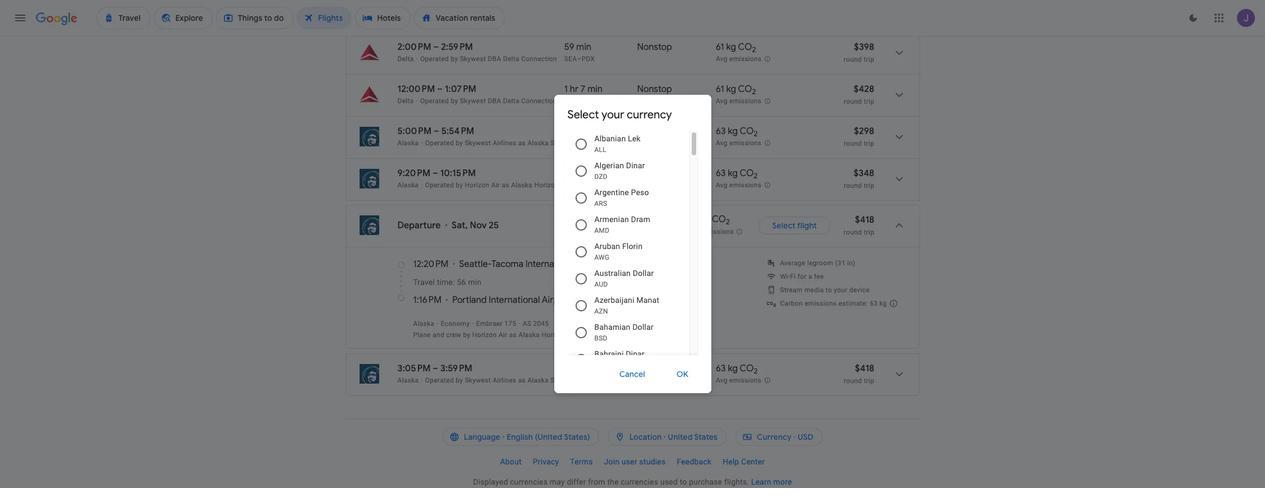 Task type: locate. For each thing, give the bounding box(es) containing it.
59 min sea – pdx
[[565, 42, 595, 63]]

total duration 54 min. element up all
[[565, 126, 638, 139]]

avg
[[716, 55, 728, 63], [716, 97, 728, 105], [716, 139, 728, 147], [716, 181, 728, 189], [688, 228, 700, 236], [716, 377, 728, 385]]

nonstop for 54 min
[[638, 126, 673, 137]]

australian
[[595, 269, 631, 278]]

0 vertical spatial dinar
[[627, 161, 645, 170]]

skywest for leaves seattle-tacoma international airport at 2:00 pm on saturday, november 25 and arrives at portland international airport at 2:59 pm on saturday, november 25. 'element' at the top left of the page
[[460, 55, 486, 63]]

kg for $348
[[728, 168, 738, 179]]

0 vertical spatial 61
[[716, 42, 725, 53]]

4 nonstop from the top
[[638, 168, 673, 179]]

2 currencies from the left
[[621, 478, 659, 487]]

azerbaijani manat azn
[[595, 296, 660, 316]]

kg
[[727, 42, 737, 53], [727, 84, 737, 95], [728, 126, 738, 137], [728, 168, 738, 179], [701, 214, 710, 225], [880, 300, 888, 308], [728, 363, 738, 374]]

3 nonstop from the top
[[638, 126, 673, 137]]

skywest for 3:59 pm
[[551, 377, 578, 385]]

total duration 54 min. element containing 54 min
[[565, 126, 638, 139]]

seattle-tacoma international airport ( sea
[[459, 259, 629, 270]]

1 $418 round trip from the top
[[844, 214, 875, 236]]

2 nonstop flight. element from the top
[[638, 84, 673, 97]]

1  image from the top
[[416, 13, 418, 21]]

2 vertical spatial operated by skywest dba delta connection
[[421, 97, 557, 105]]

61 kg co 2
[[716, 42, 757, 55], [716, 84, 757, 97]]

– left 3:59 pm
[[433, 363, 439, 374]]

learn more link
[[752, 478, 793, 487]]

0 vertical spatial airlines
[[493, 139, 517, 147]]

0 horizontal spatial your
[[602, 108, 625, 122]]

1 horizontal spatial to
[[826, 286, 833, 294]]

air down embraer 175
[[499, 331, 508, 339]]

learn
[[752, 478, 772, 487]]

1 horizontal spatial your
[[834, 286, 848, 294]]

dba for 2:59 pm
[[488, 55, 502, 63]]

select inside button
[[773, 221, 796, 231]]

min inside 1 hr 7 min sea – pdx
[[588, 84, 603, 95]]

298 US dollars text field
[[855, 126, 875, 137]]

min right 55
[[577, 168, 592, 179]]

dollar for australian dollar
[[633, 269, 654, 278]]

dinar
[[627, 161, 645, 170], [626, 350, 645, 359]]

0 vertical spatial select
[[568, 108, 599, 122]]

round for 55 min
[[844, 182, 863, 190]]

2 total duration 54 min. element from the top
[[565, 363, 638, 376]]

 image down 2:00 pm
[[416, 55, 418, 63]]

63 for $348
[[716, 168, 726, 179]]

trip inside the $428 round trip
[[864, 98, 875, 106]]

dinar for algerian dinar dzd
[[627, 161, 645, 170]]

avg emissions for 54 min
[[716, 139, 762, 147]]

airport up 2045
[[542, 295, 571, 306]]

1 horizontal spatial airport
[[579, 259, 608, 270]]

1 trip from the top
[[864, 56, 875, 63]]

by down "10:15 pm" text field
[[456, 181, 463, 189]]

0 horizontal spatial (
[[574, 295, 576, 306]]

1 vertical spatial to
[[680, 478, 687, 487]]

Arrival time: 10:15 PM. text field
[[441, 168, 476, 179]]

sea inside 55 min sea pdx
[[565, 181, 577, 189]]

operated by skywest dba delta connection down "1:07 pm"
[[421, 97, 557, 105]]

1 nonstop from the top
[[638, 42, 673, 53]]

to right the used
[[680, 478, 687, 487]]

nonstop flight. element for 54 min
[[638, 126, 673, 139]]

2 $418 round trip from the top
[[844, 363, 875, 385]]

sea down 54
[[565, 139, 577, 147]]

dram
[[631, 215, 651, 224]]

63 for $418
[[716, 363, 726, 374]]

trip inside $398 round trip
[[864, 56, 875, 63]]

bahamian dollar bsd
[[595, 323, 654, 342]]

international up 175
[[489, 295, 540, 306]]

1 operated by skywest dba delta connection from the top
[[421, 13, 557, 21]]

0 horizontal spatial currencies
[[510, 478, 548, 487]]

54
[[565, 126, 575, 137]]

air up 25
[[491, 181, 500, 189]]

currencies down join user studies
[[621, 478, 659, 487]]

round for 1 hr 7 min
[[844, 98, 863, 106]]

co for $428
[[739, 84, 753, 95]]

0 vertical spatial airport
[[579, 259, 608, 270]]

sea inside 59 min sea – pdx
[[565, 55, 577, 63]]

1 vertical spatial 61 kg co 2
[[716, 84, 757, 97]]

florin
[[623, 242, 643, 251]]

2 skywest from the top
[[551, 377, 578, 385]]

175
[[505, 320, 517, 328]]

skywest
[[551, 139, 578, 147], [551, 377, 578, 385]]

3 trip from the top
[[864, 140, 875, 148]]

avg for 54 min
[[716, 139, 728, 147]]

co for $298
[[740, 126, 754, 137]]

0 vertical spatial skywest
[[551, 139, 578, 147]]

2 round from the top
[[844, 98, 863, 106]]

nonstop for 1 hr 7 min
[[638, 84, 673, 95]]

1 vertical spatial dollar
[[633, 323, 654, 332]]

studies
[[640, 458, 666, 467]]

2 trip from the top
[[864, 98, 875, 106]]

( left )
[[574, 295, 576, 306]]

embraer 175
[[477, 320, 517, 328]]

1 horizontal spatial select
[[773, 221, 796, 231]]

4 trip from the top
[[864, 182, 875, 190]]

round inside $398 round trip
[[844, 56, 863, 63]]

63 for $298
[[716, 126, 726, 137]]

0 vertical spatial dba
[[488, 13, 502, 21]]

skywest down "1:07 pm"
[[460, 97, 486, 105]]

2  image from the top
[[416, 55, 418, 63]]

emissions for $398
[[730, 55, 762, 63]]

0 vertical spatial (
[[610, 259, 613, 270]]

tacoma
[[492, 259, 524, 270]]

1 61 kg co 2 from the top
[[716, 42, 757, 55]]

average legroom (31 in)
[[781, 259, 856, 267]]

2 for $398
[[753, 45, 757, 55]]

2 61 kg co 2 from the top
[[716, 84, 757, 97]]

2 operated by skywest dba delta connection from the top
[[421, 55, 557, 63]]

2045
[[534, 320, 549, 328]]

1 horizontal spatial currencies
[[621, 478, 659, 487]]

dollar inside australian dollar aud
[[633, 269, 654, 278]]

 image down departure time: 7:55 pm. text box
[[416, 13, 418, 21]]

international right tacoma
[[526, 259, 577, 270]]

1 vertical spatial select
[[773, 221, 796, 231]]

round inside the $348 round trip
[[844, 182, 863, 190]]

1 vertical spatial operated by skywest airlines as alaska skywest
[[425, 377, 578, 385]]

1 vertical spatial skywest
[[551, 377, 578, 385]]

your up carbon emissions estimate: 63 kg
[[834, 286, 848, 294]]

azerbaijani
[[595, 296, 635, 305]]

help center link
[[718, 453, 771, 471]]

travel
[[413, 278, 435, 287]]

embraer
[[477, 320, 503, 328]]

1 dollar from the top
[[633, 269, 654, 278]]

operated by skywest dba delta connection down 'arrival time: 8:59 pm.' text box
[[421, 13, 557, 21]]

( right awg at bottom left
[[610, 259, 613, 270]]

Arrival time: 1:16 PM. text field
[[413, 295, 442, 306]]

min right 59
[[577, 42, 592, 53]]

nov
[[470, 220, 487, 231]]

6 round from the top
[[844, 377, 863, 385]]

0 vertical spatial operated by skywest airlines as alaska skywest
[[425, 139, 578, 147]]

help
[[723, 458, 740, 467]]

as for 3:59 pm
[[519, 377, 526, 385]]

flight
[[798, 221, 817, 231]]

3 connection from the top
[[522, 97, 557, 105]]

select your currency
[[568, 108, 672, 122]]

min inside 59 min sea – pdx
[[577, 42, 592, 53]]

1 vertical spatial operated by skywest dba delta connection
[[421, 55, 557, 63]]

2 nonstop from the top
[[638, 84, 673, 95]]

dollar up manat
[[633, 269, 654, 278]]

 image
[[446, 220, 447, 231]]

international
[[526, 259, 577, 270], [489, 295, 540, 306]]

skywest for 5:54 pm
[[551, 139, 578, 147]]

Departure time: 9:20 PM. text field
[[398, 168, 431, 179]]

0 vertical spatial dollar
[[633, 269, 654, 278]]

3 operated by skywest dba delta connection from the top
[[421, 97, 557, 105]]

Arrival time: 8:59 PM. text field
[[440, 0, 472, 11]]

connection
[[522, 13, 557, 21], [522, 55, 557, 63], [522, 97, 557, 105]]

sea down 55
[[565, 181, 577, 189]]

wi-fi for a fee
[[781, 273, 825, 281]]

operated by skywest airlines as alaska skywest
[[425, 139, 578, 147], [425, 377, 578, 385]]

Departure time: 12:20 PM. text field
[[413, 259, 449, 270]]

horizon left 55 min sea pdx
[[535, 181, 559, 189]]

portland international airport ( pdx )
[[453, 295, 597, 306]]

select down 1 hr 7 min sea – pdx
[[568, 108, 599, 122]]

usd
[[798, 432, 814, 442]]

pdx for portland international airport ( pdx )
[[576, 295, 594, 306]]

round inside the $298 round trip
[[844, 140, 863, 148]]

bahraini dinar
[[595, 350, 645, 359]]

1 vertical spatial dinar
[[626, 350, 645, 359]]

Arrival time: 1:07 PM. text field
[[445, 84, 477, 95]]

1 currencies from the left
[[510, 478, 548, 487]]

dinar inside algerian dinar dzd
[[627, 161, 645, 170]]

operated by skywest airlines as alaska skywest up "operated by horizon air as alaska horizon"
[[425, 139, 578, 147]]

1 connection from the top
[[522, 13, 557, 21]]

min inside 54 min sea – pdx
[[577, 126, 592, 137]]

join user studies link
[[599, 453, 672, 471]]

leaves seattle-tacoma international airport at 3:05 pm on saturday, november 25 and arrives at portland international airport at 3:59 pm on saturday, november 25. element
[[398, 363, 473, 374]]

pdx inside 1 hr 7 min sea – pdx
[[582, 97, 595, 105]]

user
[[622, 458, 638, 467]]

2 $418 from the top
[[856, 363, 875, 374]]

1 vertical spatial 61
[[716, 84, 725, 95]]

dinar for bahraini dinar
[[626, 350, 645, 359]]

aruban
[[595, 242, 621, 251]]

1 operated by skywest airlines as alaska skywest from the top
[[425, 139, 578, 147]]

currencies down privacy link
[[510, 478, 548, 487]]

operated by skywest airlines as alaska skywest down 3:59 pm
[[425, 377, 578, 385]]

1 vertical spatial $418
[[856, 363, 875, 374]]

operated down leaves seattle-tacoma international airport at 2:00 pm on saturday, november 25 and arrives at portland international airport at 2:59 pm on saturday, november 25. 'element' at the top left of the page
[[421, 55, 449, 63]]

total duration 54 min. element
[[565, 126, 638, 139], [565, 363, 638, 376]]

average
[[781, 259, 806, 267]]

sea inside 1 hr 7 min sea – pdx
[[565, 97, 577, 105]]

dollar inside bahamian dollar bsd
[[633, 323, 654, 332]]

pdx for 59 min sea – pdx
[[582, 55, 595, 63]]

1 vertical spatial $418 round trip
[[844, 363, 875, 385]]

skywest down 2:59 pm on the top left of page
[[460, 55, 486, 63]]

albanian lek all
[[595, 134, 641, 154]]

connection for 59
[[522, 55, 557, 63]]

leaves seattle-tacoma international airport at 5:00 pm on saturday, november 25 and arrives at portland international airport at 5:54 pm on saturday, november 25. element
[[398, 126, 475, 137]]

join
[[604, 458, 620, 467]]

– down 7
[[577, 97, 582, 105]]

armenian dram amd
[[595, 215, 651, 235]]

1 vertical spatial airlines
[[493, 377, 517, 385]]

dinar up cancel
[[626, 350, 645, 359]]

dollar down azerbaijani manat azn
[[633, 323, 654, 332]]

select for select flight
[[773, 221, 796, 231]]

currency
[[757, 432, 792, 442]]

avg emissions for 59 min
[[716, 55, 762, 63]]

airlines down 'plane and crew by horizon air as alaska horizon'
[[493, 377, 517, 385]]

1 vertical spatial  image
[[416, 55, 418, 63]]

Departure time: 3:05 PM. text field
[[398, 363, 431, 374]]

operated down leaves seattle-tacoma international airport at 12:00 pm on saturday, november 25 and arrives at portland international airport at 1:07 pm on saturday, november 25. element
[[421, 97, 449, 105]]

air
[[491, 181, 500, 189], [499, 331, 508, 339]]

avg for 1 hr 7 min
[[716, 97, 728, 105]]

trip
[[864, 56, 875, 63], [864, 98, 875, 106], [864, 140, 875, 148], [864, 182, 875, 190], [864, 228, 875, 236], [864, 377, 875, 385]]

Departure time: 5:00 PM. text field
[[398, 126, 432, 137]]

alaska
[[398, 139, 419, 147], [528, 139, 549, 147], [398, 181, 419, 189], [511, 181, 533, 189], [413, 320, 435, 328], [519, 331, 540, 339], [398, 377, 419, 385], [528, 377, 549, 385]]

to up carbon emissions estimate: 63 kg
[[826, 286, 833, 294]]

min inside 55 min sea pdx
[[577, 168, 592, 179]]

0 horizontal spatial to
[[680, 478, 687, 487]]

4 round from the top
[[844, 182, 863, 190]]

348 US dollars text field
[[854, 168, 875, 179]]

argentine
[[595, 188, 629, 197]]

1 vertical spatial (
[[574, 295, 576, 306]]

0 vertical spatial 61 kg co 2
[[716, 42, 757, 55]]

currencies
[[510, 478, 548, 487], [621, 478, 659, 487]]

1 61 from the top
[[716, 42, 725, 53]]

your up albanian
[[602, 108, 625, 122]]

1 airlines from the top
[[493, 139, 517, 147]]

round inside the $428 round trip
[[844, 98, 863, 106]]

operated by skywest dba delta connection for 2:59 pm
[[421, 55, 557, 63]]

1 vertical spatial connection
[[522, 55, 557, 63]]

center
[[742, 458, 765, 467]]

avg for 59 min
[[716, 55, 728, 63]]

armenian
[[595, 215, 629, 224]]

portland
[[453, 295, 487, 306]]

nonstop flight. element
[[638, 42, 673, 54], [638, 84, 673, 97], [638, 126, 673, 139], [638, 168, 673, 181], [638, 363, 673, 376]]

sea for 54
[[565, 139, 577, 147]]

– left all
[[577, 139, 582, 147]]

(
[[610, 259, 613, 270], [574, 295, 576, 306]]

0 vertical spatial  image
[[416, 13, 418, 21]]

currency
[[627, 108, 672, 122]]

$418 for 2nd $418 text box from the bottom of the page
[[856, 214, 875, 226]]

$398 round trip
[[844, 42, 875, 63]]

5 trip from the top
[[864, 228, 875, 236]]

pdx inside 59 min sea – pdx
[[582, 55, 595, 63]]

 image for 2:00 pm
[[416, 55, 418, 63]]

sea inside 54 min sea – pdx
[[565, 139, 577, 147]]

skywest for leaves seattle-tacoma international airport at 12:00 pm on saturday, november 25 and arrives at portland international airport at 1:07 pm on saturday, november 25. element
[[460, 97, 486, 105]]

 image down departure time: 12:00 pm. text box
[[416, 97, 418, 105]]

3 dba from the top
[[488, 97, 502, 105]]

your
[[602, 108, 625, 122], [834, 286, 848, 294]]

0 horizontal spatial airport
[[542, 295, 571, 306]]

2 airlines from the top
[[493, 377, 517, 385]]

4 nonstop flight. element from the top
[[638, 168, 673, 181]]

pdx inside 54 min sea – pdx
[[582, 139, 595, 147]]

0 vertical spatial $418
[[856, 214, 875, 226]]

by right crew
[[463, 331, 471, 339]]

418 US dollars text field
[[856, 214, 875, 226], [856, 363, 875, 374]]

trip inside the $348 round trip
[[864, 182, 875, 190]]

3 nonstop flight. element from the top
[[638, 126, 673, 139]]

airlines up "operated by horizon air as alaska horizon"
[[493, 139, 517, 147]]

– right 9:20 pm
[[433, 168, 438, 179]]

as
[[523, 320, 532, 328]]

2 operated by skywest airlines as alaska skywest from the top
[[425, 377, 578, 385]]

horizon down embraer
[[472, 331, 497, 339]]

0 vertical spatial $418 round trip
[[844, 214, 875, 236]]

3 round from the top
[[844, 140, 863, 148]]

trip for 1 hr 7 min
[[864, 98, 875, 106]]

2 dba from the top
[[488, 55, 502, 63]]

0 horizontal spatial select
[[568, 108, 599, 122]]

round
[[844, 56, 863, 63], [844, 98, 863, 106], [844, 140, 863, 148], [844, 182, 863, 190], [844, 228, 863, 236], [844, 377, 863, 385]]

2 dollar from the top
[[633, 323, 654, 332]]

0 vertical spatial total duration 54 min. element
[[565, 126, 638, 139]]

nonstop
[[638, 42, 673, 53], [638, 84, 673, 95], [638, 126, 673, 137], [638, 168, 673, 179], [638, 363, 673, 374]]

1 vertical spatial total duration 54 min. element
[[565, 363, 638, 376]]

skywest
[[460, 13, 486, 21], [460, 55, 486, 63], [460, 97, 486, 105], [465, 139, 491, 147], [465, 377, 491, 385]]

emissions for $428
[[730, 97, 762, 105]]

trip for 54 min
[[864, 140, 875, 148]]

trip inside the $298 round trip
[[864, 140, 875, 148]]

Arrival time: 3:59 PM. text field
[[441, 363, 473, 374]]

sea for 59
[[565, 55, 577, 63]]

more
[[774, 478, 793, 487]]

min right 56
[[468, 278, 482, 287]]

nonstop for 55 min
[[638, 168, 673, 179]]

awg
[[595, 254, 610, 262]]

– down total duration 59 min. "element"
[[577, 55, 582, 63]]

united states
[[668, 432, 718, 442]]

2 vertical spatial connection
[[522, 97, 557, 105]]

1 total duration 54 min. element from the top
[[565, 126, 638, 139]]

3  image from the top
[[416, 97, 418, 105]]

skywest down 'arrival time: 8:59 pm.' text box
[[460, 13, 486, 21]]

$418
[[856, 214, 875, 226], [856, 363, 875, 374]]

operated by skywest airlines as alaska skywest for 5:00 pm – 5:54 pm
[[425, 139, 578, 147]]

min right 54
[[577, 126, 592, 137]]

– inside 1 hr 7 min sea – pdx
[[577, 97, 582, 105]]

privacy link
[[528, 453, 565, 471]]

1 vertical spatial 418 us dollars text field
[[856, 363, 875, 374]]

airport up "aud"
[[579, 259, 608, 270]]

0 vertical spatial operated by skywest dba delta connection
[[421, 13, 557, 21]]

2 61 from the top
[[716, 84, 725, 95]]

5:00 pm
[[398, 126, 432, 137]]

carbon emissions estimate: 63 kilograms element
[[781, 300, 888, 308]]

0 vertical spatial 418 us dollars text field
[[856, 214, 875, 226]]

operated by skywest dba delta connection down 2:59 pm on the top left of page
[[421, 55, 557, 63]]

2 418 us dollars text field from the top
[[856, 363, 875, 374]]

1 skywest from the top
[[551, 139, 578, 147]]

25
[[489, 220, 499, 231]]

0 vertical spatial connection
[[522, 13, 557, 21]]

$418 round trip for 2nd $418 text box from the top of the page
[[844, 363, 875, 385]]

as for 5:54 pm
[[519, 139, 526, 147]]

co
[[739, 42, 753, 53], [739, 84, 753, 95], [740, 126, 754, 137], [740, 168, 754, 179], [712, 214, 726, 225], [740, 363, 754, 374]]

ok button
[[664, 361, 703, 388]]

pdx inside 55 min sea pdx
[[582, 181, 595, 189]]

 image
[[416, 13, 418, 21], [416, 55, 418, 63], [416, 97, 418, 105]]

language
[[464, 432, 501, 442]]

1 round from the top
[[844, 56, 863, 63]]

3:05 pm – 3:59 pm
[[398, 363, 473, 374]]

1 nonstop flight. element from the top
[[638, 42, 673, 54]]

63
[[716, 126, 726, 137], [716, 168, 726, 179], [688, 214, 698, 225], [870, 300, 878, 308], [716, 363, 726, 374]]

0 vertical spatial international
[[526, 259, 577, 270]]

skywest for leaves seattle-tacoma international airport at 7:55 pm on saturday, november 25 and arrives at portland international airport at 8:59 pm on saturday, november 25. element at the left top
[[460, 13, 486, 21]]

2 vertical spatial dba
[[488, 97, 502, 105]]

min right 7
[[588, 84, 603, 95]]

2 connection from the top
[[522, 55, 557, 63]]

dinar right the algerian
[[627, 161, 645, 170]]

sea down hr
[[565, 97, 577, 105]]

round for 54 min
[[844, 140, 863, 148]]

1 $418 from the top
[[856, 214, 875, 226]]

sea down 59
[[565, 55, 577, 63]]

total duration 54 min. element down bahraini
[[565, 363, 638, 376]]

2 vertical spatial  image
[[416, 97, 418, 105]]

2
[[753, 45, 757, 55], [753, 87, 757, 97], [754, 129, 758, 139], [754, 171, 758, 181], [726, 218, 730, 227], [754, 367, 758, 376]]

bahamian
[[595, 323, 631, 332]]

2 for $418
[[754, 367, 758, 376]]

operated down 5:00 pm – 5:54 pm
[[425, 139, 454, 147]]

operated down 9:20 pm – 10:15 pm
[[425, 181, 454, 189]]

1 vertical spatial dba
[[488, 55, 502, 63]]

1 vertical spatial your
[[834, 286, 848, 294]]

select for select your currency
[[568, 108, 599, 122]]

join user studies
[[604, 458, 666, 467]]

select left the "flight"
[[773, 221, 796, 231]]

0 vertical spatial to
[[826, 286, 833, 294]]



Task type: describe. For each thing, give the bounding box(es) containing it.
– left 2:59 pm text field
[[434, 42, 439, 53]]

$398
[[855, 42, 875, 53]]

emissions for $298
[[730, 139, 762, 147]]

$298 round trip
[[844, 126, 875, 148]]

trip for 59 min
[[864, 56, 875, 63]]

by down 5:54 pm text box at the left
[[456, 139, 463, 147]]

by down "1:07 pm"
[[451, 97, 458, 105]]

nonstop flight. element for 59 min
[[638, 42, 673, 54]]

leaves seattle-tacoma international airport at 9:20 pm on saturday, november 25 and arrives at portland international airport at 10:15 pm on saturday, november 25. element
[[398, 168, 476, 179]]

and
[[433, 331, 445, 339]]

2 for $298
[[754, 129, 758, 139]]

the
[[608, 478, 619, 487]]

carbon
[[781, 300, 803, 308]]

1 vertical spatial international
[[489, 295, 540, 306]]

61 kg co 2 for $398
[[716, 42, 757, 55]]

sat,
[[452, 220, 468, 231]]

Departure time: 7:55 PM. text field
[[398, 0, 430, 11]]

leaves seattle-tacoma international airport at 12:00 pm on saturday, november 25 and arrives at portland international airport at 1:07 pm on saturday, november 25. element
[[398, 84, 477, 95]]

12:00 pm – 1:07 pm
[[398, 84, 477, 95]]

(31
[[836, 259, 846, 267]]

1 dba from the top
[[488, 13, 502, 21]]

by down 2:59 pm on the top left of page
[[451, 55, 458, 63]]

cancel
[[620, 369, 646, 380]]

operated down leaves seattle-tacoma international airport at 7:55 pm on saturday, november 25 and arrives at portland international airport at 8:59 pm on saturday, november 25. element at the left top
[[421, 13, 449, 21]]

feedback
[[677, 458, 712, 467]]

australian dollar aud
[[595, 269, 654, 289]]

Departure time: 2:00 PM. text field
[[398, 42, 432, 53]]

55 min sea pdx
[[565, 168, 595, 189]]

leaves seattle-tacoma international airport at 7:55 pm on saturday, november 25 and arrives at portland international airport at 8:59 pm on saturday, november 25. element
[[398, 0, 472, 11]]

avg emissions for 1 hr 7 min
[[716, 97, 762, 105]]

– inside 54 min sea – pdx
[[577, 139, 582, 147]]

stream media to your device
[[781, 286, 870, 294]]

– left 5:54 pm text box at the left
[[434, 126, 440, 137]]

estimate:
[[839, 300, 869, 308]]

purchase
[[690, 478, 723, 487]]

total duration 55 min. element
[[565, 168, 638, 181]]

3:59 pm
[[441, 363, 473, 374]]

select flight
[[773, 221, 817, 231]]

min for 54 min
[[577, 126, 592, 137]]

carbon emissions estimate: 63 kg
[[781, 300, 888, 308]]

as for 10:15 pm
[[502, 181, 510, 189]]

1 418 us dollars text field from the top
[[856, 214, 875, 226]]

nonstop flight. element for 55 min
[[638, 168, 673, 181]]

terms
[[571, 458, 593, 467]]

flights.
[[725, 478, 750, 487]]

co for $418
[[740, 363, 754, 374]]

sea for 55
[[565, 181, 577, 189]]

manat
[[637, 296, 660, 305]]

(united
[[535, 432, 563, 442]]

1:16 pm
[[413, 295, 442, 306]]

1 horizontal spatial (
[[610, 259, 613, 270]]

total duration 59 min. element
[[565, 42, 638, 54]]

2:00 pm
[[398, 42, 432, 53]]

operated by skywest dba delta connection for 1:07 pm
[[421, 97, 557, 105]]

avg emissions for 55 min
[[716, 181, 762, 189]]

kg for $428
[[727, 84, 737, 95]]

$418 round trip for 2nd $418 text box from the bottom of the page
[[844, 214, 875, 236]]

wi-
[[781, 273, 791, 281]]

dzd
[[595, 173, 608, 181]]

dollar for bahamian dollar
[[633, 323, 654, 332]]

emissions for $348
[[730, 181, 762, 189]]

co for $398
[[739, 42, 753, 53]]

displayed
[[473, 478, 508, 487]]

 image for 12:00 pm
[[416, 97, 418, 105]]

1 vertical spatial airport
[[542, 295, 571, 306]]

5 round from the top
[[844, 228, 863, 236]]

nonstop for 59 min
[[638, 42, 673, 53]]

leaves seattle-tacoma international airport at 2:00 pm on saturday, november 25 and arrives at portland international airport at 2:59 pm on saturday, november 25. element
[[398, 42, 473, 53]]

61 kg co 2 for $428
[[716, 84, 757, 97]]

1:07 pm
[[445, 84, 477, 95]]

0 vertical spatial air
[[491, 181, 500, 189]]

horizon down 2045
[[542, 331, 567, 339]]

skywest down 3:59 pm
[[465, 377, 491, 385]]

1 hr 7 min sea – pdx
[[565, 84, 603, 105]]

media
[[805, 286, 824, 294]]

Departure time: 12:00 PM. text field
[[398, 84, 435, 95]]

)
[[594, 295, 597, 306]]

albanian
[[595, 134, 626, 143]]

63 kg co 2 for $298
[[716, 126, 758, 139]]

$418 for 2nd $418 text box from the top of the page
[[856, 363, 875, 374]]

61 for 1 hr 7 min
[[716, 84, 725, 95]]

airlines for 5:54 pm
[[493, 139, 517, 147]]

7
[[581, 84, 586, 95]]

a
[[809, 273, 813, 281]]

device
[[850, 286, 870, 294]]

428 US dollars text field
[[854, 84, 875, 95]]

sea right awg at bottom left
[[613, 259, 629, 270]]

used
[[661, 478, 678, 487]]

– inside 59 min sea – pdx
[[577, 55, 582, 63]]

for
[[798, 273, 807, 281]]

nonstop flight. element for 1 hr 7 min
[[638, 84, 673, 97]]

398 US dollars text field
[[855, 42, 875, 53]]

argentine peso ars
[[595, 188, 650, 208]]

english (united states)
[[507, 432, 591, 442]]

5:00 pm – 5:54 pm
[[398, 126, 475, 137]]

2 for $348
[[754, 171, 758, 181]]

states)
[[564, 432, 591, 442]]

$428
[[854, 84, 875, 95]]

connection for 1
[[522, 97, 557, 105]]

displayed currencies may differ from the currencies used to purchase flights. learn more
[[473, 478, 793, 487]]

pdx for 54 min sea – pdx
[[582, 139, 595, 147]]

operated by skywest airlines as alaska skywest for 3:05 pm – 3:59 pm
[[425, 377, 578, 385]]

united
[[668, 432, 693, 442]]

operated down "3:05 pm – 3:59 pm"
[[425, 377, 454, 385]]

trip for 55 min
[[864, 182, 875, 190]]

hr
[[570, 84, 579, 95]]

cancel button
[[607, 361, 659, 388]]

ars
[[595, 200, 608, 208]]

by down 'arrival time: 8:59 pm.' text box
[[451, 13, 458, 21]]

english
[[507, 432, 533, 442]]

kg for $398
[[727, 42, 737, 53]]

skywest down 5:54 pm
[[465, 139, 491, 147]]

all
[[595, 146, 607, 154]]

crew
[[447, 331, 462, 339]]

dba for 1:07 pm
[[488, 97, 502, 105]]

63 kg co 2 for $418
[[716, 363, 758, 376]]

1 vertical spatial air
[[499, 331, 508, 339]]

by down 3:59 pm text field
[[456, 377, 463, 385]]

round for 59 min
[[844, 56, 863, 63]]

amd
[[595, 227, 610, 235]]

privacy
[[533, 458, 559, 467]]

flight details. leaves seattle-tacoma international airport at 12:20 pm on saturday, november 25 and arrives at portland international airport at 1:16 pm on saturday, november 25. image
[[893, 219, 906, 232]]

aruban florin awg
[[595, 242, 643, 262]]

total duration 1 hr 7 min. element
[[565, 84, 638, 97]]

from
[[589, 478, 606, 487]]

Arrival time: 2:59 PM. text field
[[441, 42, 473, 53]]

63 kg co 2 for $348
[[716, 168, 758, 181]]

aud
[[595, 281, 608, 289]]

kg for $298
[[728, 126, 738, 137]]

about link
[[495, 453, 528, 471]]

5 nonstop flight. element from the top
[[638, 363, 673, 376]]

1
[[565, 84, 568, 95]]

0 vertical spatial your
[[602, 108, 625, 122]]

horizon down 10:15 pm
[[465, 181, 490, 189]]

fee
[[815, 273, 825, 281]]

12:00 pm
[[398, 84, 435, 95]]

legroom
[[808, 259, 834, 267]]

bahraini
[[595, 350, 624, 359]]

stream
[[781, 286, 803, 294]]

Arrival time: 5:54 PM. text field
[[442, 126, 475, 137]]

min for 55 min
[[577, 168, 592, 179]]

travel time: 56 min
[[413, 278, 482, 287]]

5 nonstop from the top
[[638, 363, 673, 374]]

airlines for 3:59 pm
[[493, 377, 517, 385]]

states
[[695, 432, 718, 442]]

help center
[[723, 458, 765, 467]]

seattle-
[[459, 259, 492, 270]]

economy
[[441, 320, 470, 328]]

lek
[[628, 134, 641, 143]]

min for 59 min
[[577, 42, 592, 53]]

6 trip from the top
[[864, 377, 875, 385]]

2 for $428
[[753, 87, 757, 97]]

– left arrival time: 1:07 pm. text box
[[437, 84, 443, 95]]

co for $348
[[740, 168, 754, 179]]

61 for 59 min
[[716, 42, 725, 53]]

kg for $418
[[728, 363, 738, 374]]

59
[[565, 42, 575, 53]]

fi
[[791, 273, 796, 281]]

select flight button
[[759, 217, 831, 235]]

3:05 pm
[[398, 363, 431, 374]]

emissions for $418
[[730, 377, 762, 385]]

terms link
[[565, 453, 599, 471]]

bsd
[[595, 335, 608, 342]]

peso
[[631, 188, 650, 197]]

may
[[550, 478, 565, 487]]

$348 round trip
[[844, 168, 875, 190]]

plane
[[413, 331, 431, 339]]

avg for 55 min
[[716, 181, 728, 189]]



Task type: vqa. For each thing, say whether or not it's contained in the screenshot.


